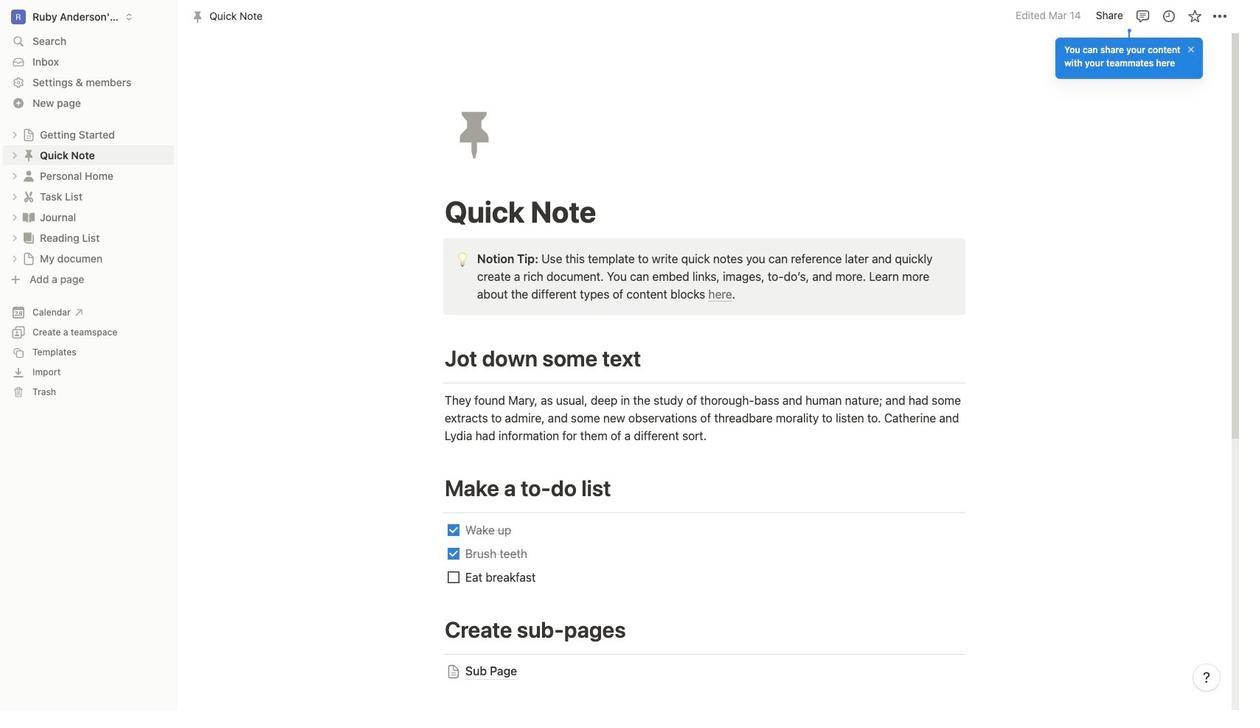 Task type: vqa. For each thing, say whether or not it's contained in the screenshot.
third Open image from the bottom of the page
yes



Task type: locate. For each thing, give the bounding box(es) containing it.
note
[[443, 238, 966, 315]]

1 open image from the top
[[10, 172, 19, 180]]

updates image
[[1162, 8, 1176, 23]]

💡 image
[[455, 249, 470, 268]]

1 open image from the top
[[10, 130, 19, 139]]

0 vertical spatial open image
[[10, 172, 19, 180]]

open image
[[10, 130, 19, 139], [10, 151, 19, 160], [10, 192, 19, 201], [10, 213, 19, 222], [10, 234, 19, 242]]

change page icon image
[[446, 105, 503, 162], [22, 128, 35, 141], [21, 148, 36, 163], [21, 169, 36, 183], [21, 189, 36, 204], [21, 210, 36, 225], [21, 231, 36, 245], [22, 252, 35, 265]]

favorite image
[[1187, 8, 1202, 23]]

4 open image from the top
[[10, 213, 19, 222]]

open image
[[10, 172, 19, 180], [10, 254, 19, 263]]

1 vertical spatial open image
[[10, 254, 19, 263]]



Task type: describe. For each thing, give the bounding box(es) containing it.
comments image
[[1136, 8, 1151, 23]]

5 open image from the top
[[10, 234, 19, 242]]

3 open image from the top
[[10, 192, 19, 201]]

2 open image from the top
[[10, 151, 19, 160]]

2 open image from the top
[[10, 254, 19, 263]]



